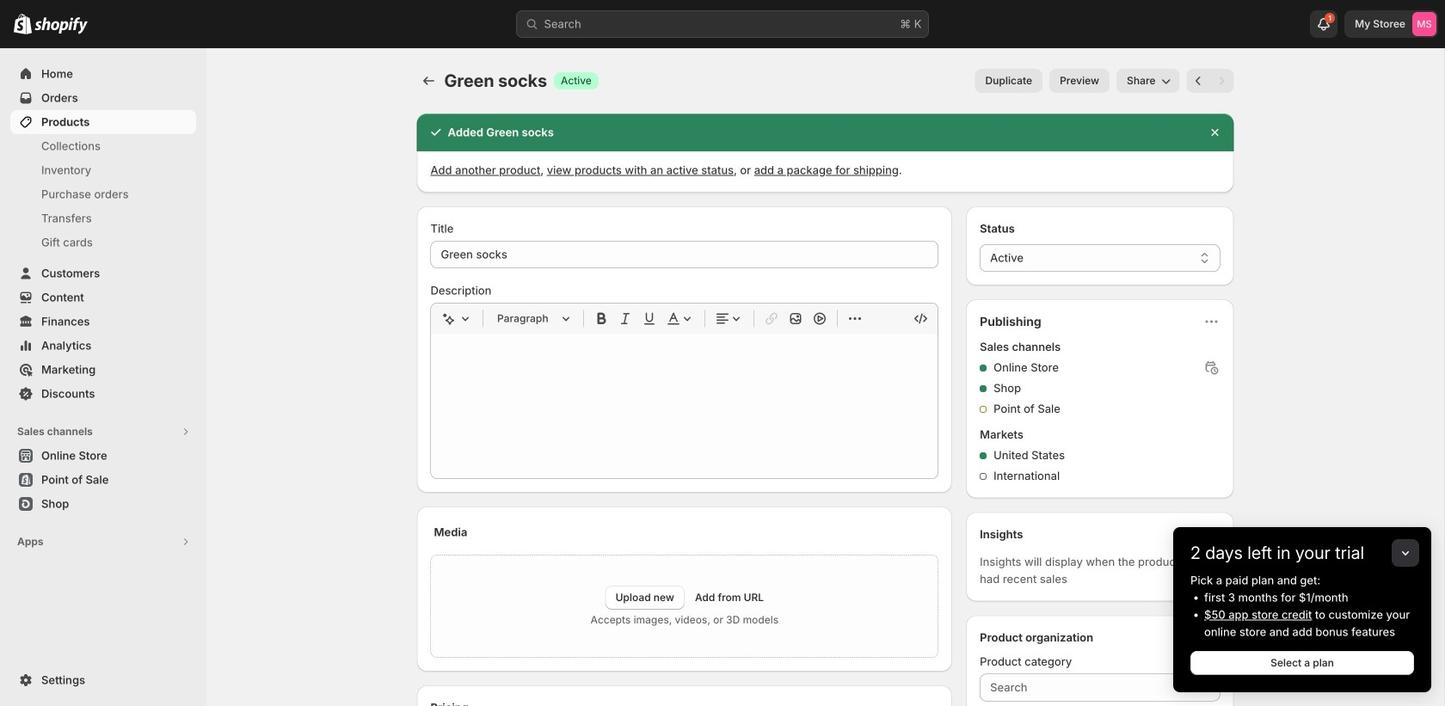 Task type: locate. For each thing, give the bounding box(es) containing it.
1 horizontal spatial shopify image
[[34, 17, 88, 34]]

shopify image
[[14, 14, 32, 34], [34, 17, 88, 34]]

my storee image
[[1413, 12, 1437, 36]]

Short sleeve t-shirt text field
[[431, 241, 939, 269]]



Task type: describe. For each thing, give the bounding box(es) containing it.
Search text field
[[980, 674, 1221, 702]]

next image
[[1214, 72, 1231, 90]]

0 horizontal spatial shopify image
[[14, 14, 32, 34]]



Task type: vqa. For each thing, say whether or not it's contained in the screenshot.
My Store icon on the top right of page
no



